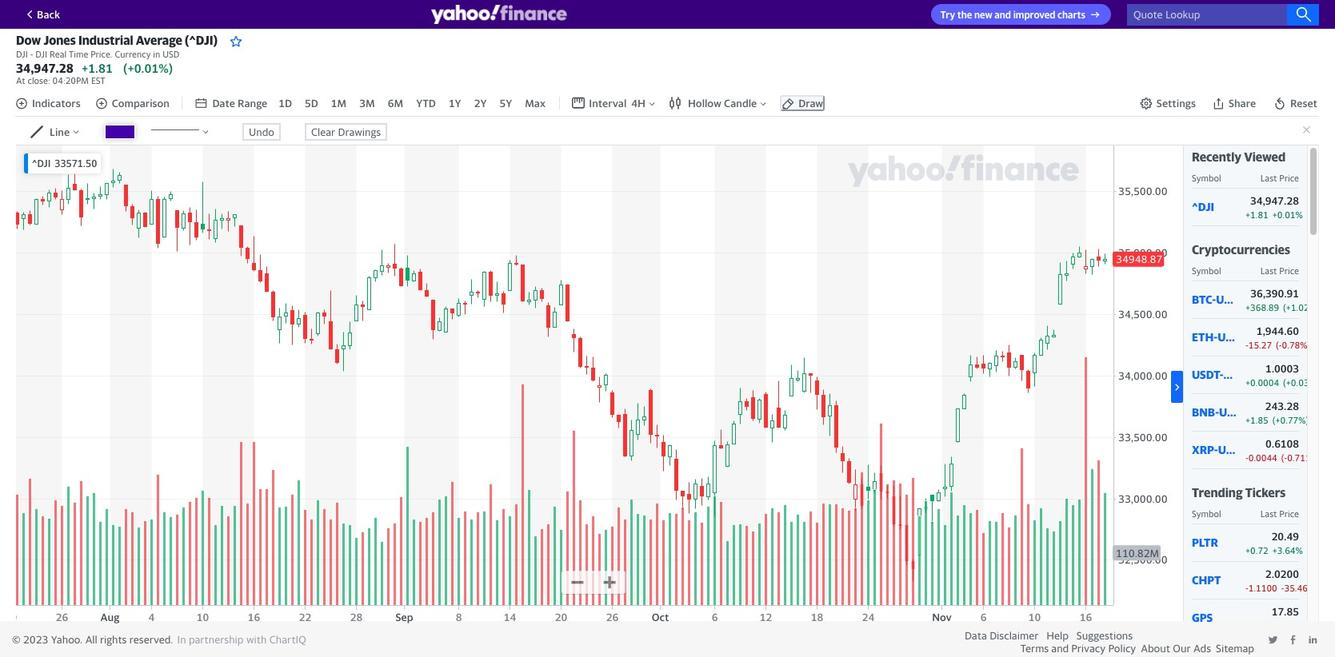 Task type: describe. For each thing, give the bounding box(es) containing it.
recently viewed
[[1192, 149, 1286, 164]]

1m button
[[329, 95, 348, 111]]

0.6108 -0.0044 (-0.7114%)
[[1246, 437, 1327, 463]]

recently viewed link
[[1192, 149, 1286, 164]]

usdt-usd link
[[1192, 368, 1246, 382]]

^dji for ^dji
[[1192, 200, 1214, 214]]

+30.58%
[[1273, 621, 1308, 631]]

0.6108
[[1266, 437, 1299, 450]]

suggestions
[[1077, 630, 1133, 642]]

+4.18
[[1246, 621, 1269, 631]]

and inside button
[[995, 9, 1011, 21]]

04:20pm
[[52, 75, 89, 86]]

symbol for trending tickers
[[1192, 509, 1221, 519]]

+368.89
[[1246, 302, 1279, 313]]

sitemap link
[[1216, 642, 1254, 655]]

+1.85
[[1246, 415, 1269, 425]]

hollow
[[688, 97, 721, 110]]

data
[[965, 630, 987, 642]]

indicators button
[[15, 97, 81, 110]]

at
[[16, 75, 25, 86]]

(- for xrp-usd
[[1281, 453, 1287, 463]]

1y
[[449, 97, 461, 110]]

bnb-
[[1192, 406, 1219, 419]]

date range
[[212, 97, 267, 110]]

36,390.91 +368.89 (+1.02%)
[[1246, 287, 1320, 313]]

pltr link
[[1192, 536, 1238, 550]]

range
[[238, 97, 267, 110]]

bnb-usd
[[1192, 406, 1241, 419]]

usdt-
[[1192, 368, 1224, 382]]

interval
[[589, 97, 627, 110]]

about our ads link
[[1141, 642, 1211, 655]]

date
[[212, 97, 235, 110]]

+1.81 for 34,947.28 +1.81
[[82, 61, 113, 75]]

(+0.01%)
[[123, 61, 173, 75]]

- down 2.0200
[[1281, 583, 1284, 593]]

share button
[[1210, 95, 1258, 111]]

- for xrp-usd
[[1246, 453, 1249, 463]]

recently
[[1192, 149, 1242, 164]]

243.28 +1.85 (+0.77%)
[[1246, 400, 1309, 425]]

help
[[1047, 630, 1069, 642]]

(- for eth-usd
[[1276, 340, 1282, 350]]

15.27
[[1249, 340, 1272, 350]]

hollow candle button
[[669, 97, 768, 110]]

34,947.28 for 34,947.28 +1.81 +0.01%
[[1250, 194, 1299, 207]]

viewed
[[1244, 149, 1286, 164]]

try
[[941, 9, 955, 21]]

cryptocurrencies link
[[1192, 242, 1290, 257]]

interval 4h
[[589, 97, 646, 110]]

try the new and improved charts button
[[931, 4, 1111, 25]]

usdt-usd
[[1192, 368, 1246, 382]]

jones
[[44, 33, 76, 47]]

0.0044
[[1249, 453, 1277, 463]]

last for recently viewed
[[1261, 173, 1277, 183]]

last price for cryptocurrencies
[[1261, 265, 1299, 276]]

xrp-
[[1192, 443, 1218, 457]]

eth-usd link
[[1192, 331, 1240, 344]]

settings button
[[1140, 97, 1196, 110]]

settings
[[1157, 97, 1196, 110]]

reset button
[[1272, 95, 1319, 111]]

date range button
[[195, 97, 267, 110]]

chart toolbar toolbar
[[15, 89, 1319, 117]]

partnership
[[189, 634, 244, 646]]

+0.01%
[[1273, 209, 1303, 220]]

67.89
[[1272, 643, 1299, 656]]

usd for xrp-
[[1218, 443, 1240, 457]]

price.
[[91, 49, 112, 59]]

comparison button
[[95, 97, 170, 110]]

5y button
[[498, 95, 514, 111]]

privacy
[[1071, 642, 1106, 655]]

©
[[12, 634, 20, 646]]

search image
[[1296, 6, 1312, 22]]

and inside data disclaimer help suggestions terms and privacy policy about our ads sitemap
[[1051, 642, 1069, 655]]

(+1.02%)
[[1283, 302, 1320, 313]]

1y button
[[447, 95, 463, 111]]

terms link
[[1021, 642, 1049, 655]]

- for eth-usd
[[1246, 340, 1249, 350]]

© 2023 yahoo. all rights reserved. in partnership with chartiq
[[12, 634, 306, 646]]

show more image
[[1171, 382, 1183, 394]]

dow
[[16, 33, 41, 47]]

35.46%
[[1284, 583, 1315, 593]]

+1.81 for 34,947.28 +1.81 +0.01%
[[1246, 209, 1269, 220]]

last for cryptocurrencies
[[1261, 265, 1277, 276]]

back button
[[16, 5, 67, 24]]

clear drawings
[[311, 125, 381, 138]]

close:
[[28, 75, 50, 86]]

follow on facebook image
[[1288, 635, 1298, 646]]

currency
[[115, 49, 151, 59]]

terms
[[1021, 642, 1049, 655]]

+0.0004
[[1246, 377, 1279, 388]]

price for recently viewed
[[1279, 173, 1299, 183]]

^dji link
[[1192, 200, 1238, 214]]

undo button
[[242, 123, 281, 141]]

34,947.28 for 34,947.28 +1.81
[[16, 61, 74, 75]]

3m
[[359, 97, 375, 110]]



Task type: vqa. For each thing, say whether or not it's contained in the screenshot.
1D
yes



Task type: locate. For each thing, give the bounding box(es) containing it.
+1.81 inside 34,947.28 +1.81 +0.01%
[[1246, 209, 1269, 220]]

and right new
[[995, 9, 1011, 21]]

symbol for recently viewed
[[1192, 173, 1221, 183]]

0 horizontal spatial 34,947.28
[[16, 61, 74, 75]]

average
[[136, 33, 182, 47]]

follow on linkedin image
[[1308, 635, 1318, 646]]

5y
[[500, 97, 512, 110]]

5d button
[[303, 95, 320, 111]]

usd for btc-
[[1216, 293, 1238, 307]]

1 vertical spatial and
[[1051, 642, 1069, 655]]

last down tickers
[[1261, 509, 1277, 519]]

btc-usd
[[1192, 293, 1238, 307]]

0 vertical spatial and
[[995, 9, 1011, 21]]

33571.50
[[55, 157, 97, 169]]

2023
[[23, 634, 48, 646]]

yahoo.
[[51, 634, 83, 646]]

6m
[[388, 97, 403, 110]]

- down the dow
[[30, 49, 33, 59]]

0.7114%)
[[1287, 453, 1327, 463]]

last up '36,390.91'
[[1261, 265, 1277, 276]]

in
[[177, 634, 186, 646]]

6m button
[[386, 95, 405, 111]]

- right xrp-usd on the right of the page
[[1246, 453, 1249, 463]]

dji left real
[[35, 49, 47, 59]]

help link
[[1047, 630, 1069, 642]]

usd for usdt-
[[1224, 368, 1246, 382]]

line button
[[30, 125, 81, 138]]

cryptocurrencies
[[1192, 242, 1290, 257]]

34,947.28 up +0.01%
[[1250, 194, 1299, 207]]

right column element
[[1183, 145, 1330, 658]]

0 horizontal spatial +1.81
[[82, 61, 113, 75]]

1,944.60 -15.27 (-0.78%)
[[1246, 325, 1311, 350]]

2 vertical spatial last
[[1261, 509, 1277, 519]]

last down "viewed"
[[1261, 173, 1277, 183]]

1 vertical spatial last
[[1261, 265, 1277, 276]]

1 horizontal spatial and
[[1051, 642, 1069, 655]]

last
[[1261, 173, 1277, 183], [1261, 265, 1277, 276], [1261, 509, 1277, 519]]

^dji 33571.50
[[32, 157, 97, 169]]

1 last price from the top
[[1261, 173, 1299, 183]]

in
[[153, 49, 160, 59]]

3 last price from the top
[[1261, 509, 1299, 519]]

drawings
[[338, 125, 381, 138]]

(^dji)
[[185, 33, 218, 47]]

usd for eth-
[[1218, 331, 1240, 344]]

+1.81 left +0.01%
[[1246, 209, 1269, 220]]

- inside 1,944.60 -15.27 (-0.78%)
[[1246, 340, 1249, 350]]

1 vertical spatial (-
[[1281, 453, 1287, 463]]

1 vertical spatial symbol
[[1192, 265, 1221, 276]]

draw
[[799, 97, 823, 110]]

(- inside 1,944.60 -15.27 (-0.78%)
[[1276, 340, 1282, 350]]

2 vertical spatial symbol
[[1192, 509, 1221, 519]]

0 horizontal spatial and
[[995, 9, 1011, 21]]

1 vertical spatial +1.81
[[1246, 209, 1269, 220]]

eth-
[[1192, 331, 1218, 344]]

suggestions link
[[1077, 630, 1133, 642]]

- right eth-usd link
[[1246, 340, 1249, 350]]

last for trending tickers
[[1261, 509, 1277, 519]]

privacy policy link
[[1071, 642, 1136, 655]]

pltr
[[1192, 536, 1218, 550]]

34,947.28 +1.81
[[16, 61, 113, 75]]

4h
[[631, 97, 646, 110]]

indicators
[[32, 97, 81, 110]]

^dji
[[32, 157, 51, 169], [1192, 200, 1214, 214]]

industrial
[[78, 33, 133, 47]]

2 last price from the top
[[1261, 265, 1299, 276]]

Quote Lookup text field
[[1127, 4, 1319, 25]]

est
[[91, 75, 105, 86]]

^dji for ^dji 33571.50
[[32, 157, 51, 169]]

symbol down the trending
[[1192, 509, 1221, 519]]

2 vertical spatial price
[[1279, 509, 1299, 519]]

3 price from the top
[[1279, 509, 1299, 519]]

34,947.28 inside 34,947.28 +1.81 +0.01%
[[1250, 194, 1299, 207]]

reset
[[1291, 97, 1318, 110]]

bnb-usd link
[[1192, 406, 1241, 419]]

price down "viewed"
[[1279, 173, 1299, 183]]

+1.81 down dji - dji real time price. currency in usd
[[82, 61, 113, 75]]

3 last from the top
[[1261, 509, 1277, 519]]

symbol down recently
[[1192, 173, 1221, 183]]

dji - dji real time price. currency in usd
[[16, 49, 180, 59]]

0 vertical spatial price
[[1279, 173, 1299, 183]]

price up '36,390.91'
[[1279, 265, 1299, 276]]

draw button
[[780, 95, 825, 111]]

max
[[525, 97, 546, 110]]

1 horizontal spatial ^dji
[[1192, 200, 1214, 214]]

trending tickers link
[[1192, 485, 1286, 500]]

last price up 20.49
[[1261, 509, 1299, 519]]

trending
[[1192, 485, 1243, 500]]

price for trending tickers
[[1279, 509, 1299, 519]]

3 symbol from the top
[[1192, 509, 1221, 519]]

(- inside 0.6108 -0.0044 (-0.7114%)
[[1281, 453, 1287, 463]]

xrp-usd
[[1192, 443, 1240, 457]]

last price down "viewed"
[[1261, 173, 1299, 183]]

nav element
[[195, 95, 547, 111]]

real
[[50, 49, 67, 59]]

1d button
[[277, 95, 294, 111]]

hollow candle
[[688, 97, 757, 110]]

^dji down recently
[[1192, 200, 1214, 214]]

chpt link
[[1192, 574, 1238, 587]]

34,947.28 down real
[[16, 61, 74, 75]]

0 vertical spatial symbol
[[1192, 173, 1221, 183]]

2y button
[[473, 95, 488, 111]]

xrp-usd link
[[1192, 443, 1240, 457]]

1 symbol from the top
[[1192, 173, 1221, 183]]

(- down '1,944.60'
[[1276, 340, 1282, 350]]

- for chpt
[[1246, 583, 1249, 593]]

5d
[[305, 97, 318, 110]]

last price for recently viewed
[[1261, 173, 1299, 183]]

disclaimer
[[990, 630, 1039, 642]]

^dji left 33571.50
[[32, 157, 51, 169]]

price for cryptocurrencies
[[1279, 265, 1299, 276]]

share
[[1229, 97, 1256, 110]]

^dji inside right column element
[[1192, 200, 1214, 214]]

0 vertical spatial 34,947.28
[[16, 61, 74, 75]]

2 symbol from the top
[[1192, 265, 1221, 276]]

- inside 0.6108 -0.0044 (-0.7114%)
[[1246, 453, 1249, 463]]

+1.81
[[82, 61, 113, 75], [1246, 209, 1269, 220]]

symbol
[[1192, 173, 1221, 183], [1192, 265, 1221, 276], [1192, 509, 1221, 519]]

chpt
[[1192, 574, 1221, 587]]

btc-
[[1192, 293, 1216, 307]]

0 vertical spatial +1.81
[[82, 61, 113, 75]]

dji down the dow
[[16, 49, 28, 59]]

1 horizontal spatial 34,947.28
[[1250, 194, 1299, 207]]

about
[[1141, 642, 1170, 655]]

1 vertical spatial last price
[[1261, 265, 1299, 276]]

0 vertical spatial ^dji
[[32, 157, 51, 169]]

1 dji from the left
[[16, 49, 28, 59]]

follow on twitter image
[[1268, 635, 1278, 646]]

(+0.01%) at close:  04:20pm est
[[16, 61, 173, 86]]

- right chpt 'link'
[[1246, 583, 1249, 593]]

line
[[50, 125, 70, 138]]

clear
[[311, 125, 335, 138]]

ytd
[[416, 97, 436, 110]]

symbol for cryptocurrencies
[[1192, 265, 1221, 276]]

1 vertical spatial price
[[1279, 265, 1299, 276]]

last price for trending tickers
[[1261, 509, 1299, 519]]

1 price from the top
[[1279, 173, 1299, 183]]

1d
[[279, 97, 292, 110]]

1 horizontal spatial +1.81
[[1246, 209, 1269, 220]]

btc-usd link
[[1192, 293, 1238, 307]]

1 horizontal spatial dji
[[35, 49, 47, 59]]

max button
[[523, 95, 547, 111]]

last price
[[1261, 173, 1299, 183], [1261, 265, 1299, 276], [1261, 509, 1299, 519]]

charts
[[1058, 9, 1086, 21]]

(+0.77%)
[[1273, 415, 1309, 425]]

1 vertical spatial 34,947.28
[[1250, 194, 1299, 207]]

2 last from the top
[[1261, 265, 1277, 276]]

0 vertical spatial last price
[[1261, 173, 1299, 183]]

0 horizontal spatial dji
[[16, 49, 28, 59]]

and right the 'terms'
[[1051, 642, 1069, 655]]

2 dji from the left
[[35, 49, 47, 59]]

price up 20.49
[[1279, 509, 1299, 519]]

2.0200
[[1266, 568, 1299, 581]]

2 price from the top
[[1279, 265, 1299, 276]]

gps link
[[1192, 611, 1238, 625]]

usd for bnb-
[[1219, 406, 1241, 419]]

the
[[957, 9, 972, 21]]

yahoo finance logo image
[[431, 5, 567, 24]]

(- down 0.6108
[[1281, 453, 1287, 463]]

17.85
[[1272, 605, 1299, 618]]

data disclaimer link
[[965, 630, 1039, 642]]

symbol up btc-
[[1192, 265, 1221, 276]]

1 vertical spatial ^dji
[[1192, 200, 1214, 214]]

comparison
[[112, 97, 170, 110]]

0 vertical spatial (-
[[1276, 340, 1282, 350]]

rights
[[100, 634, 127, 646]]

price
[[1279, 173, 1299, 183], [1279, 265, 1299, 276], [1279, 509, 1299, 519]]

2 vertical spatial last price
[[1261, 509, 1299, 519]]

1.0003 +0.0004 (+0.0358%)
[[1246, 362, 1330, 388]]

1,944.60
[[1257, 325, 1299, 337]]

try the new and improved charts
[[941, 9, 1086, 21]]

0 horizontal spatial ^dji
[[32, 157, 51, 169]]

our
[[1173, 642, 1191, 655]]

last price up '36,390.91'
[[1261, 265, 1299, 276]]

(-
[[1276, 340, 1282, 350], [1281, 453, 1287, 463]]

+3.64%
[[1273, 545, 1303, 556]]

34,947.28 +1.81 +0.01%
[[1246, 194, 1303, 220]]

dow jones industrial average (^dji)
[[16, 33, 218, 47]]

1 last from the top
[[1261, 173, 1277, 183]]

0.78%)
[[1282, 340, 1311, 350]]

0 vertical spatial last
[[1261, 173, 1277, 183]]



